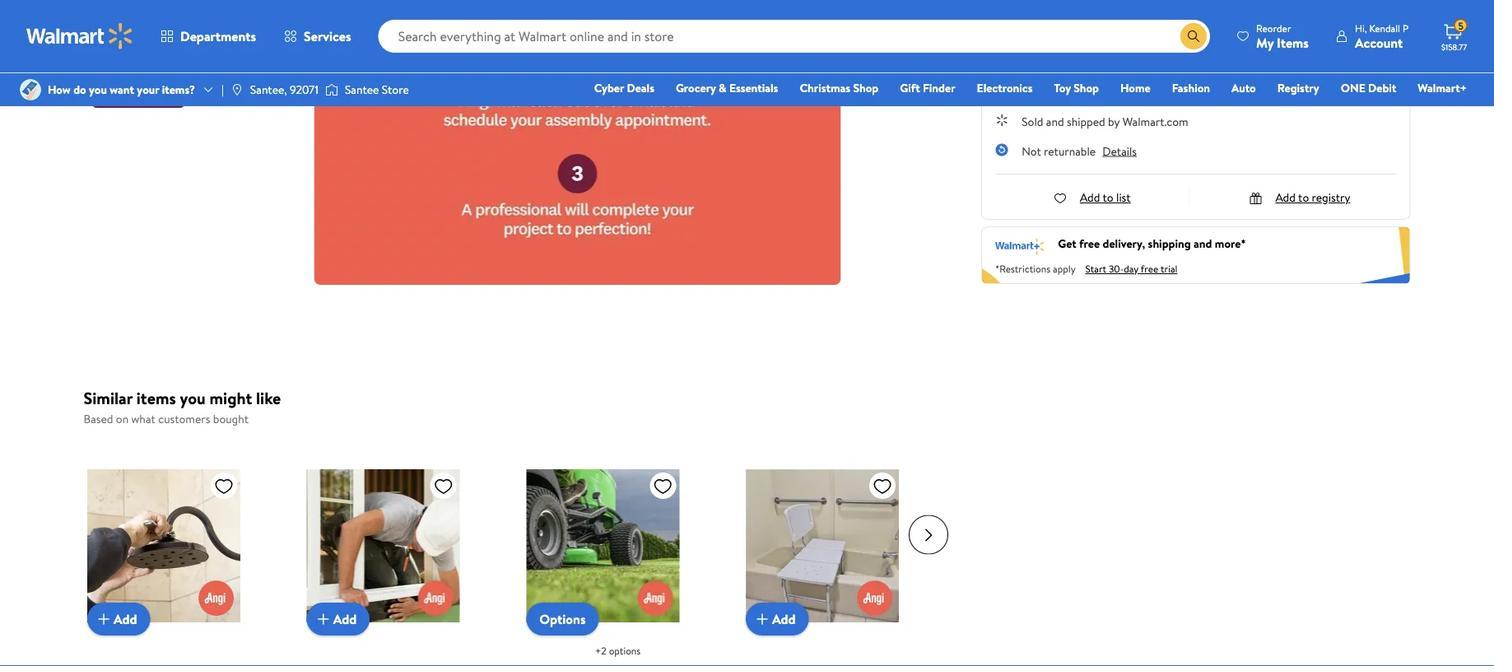 Task type: locate. For each thing, give the bounding box(es) containing it.
add to cart image
[[93, 609, 113, 629], [313, 609, 333, 629]]

how do you want your items?
[[48, 81, 195, 98]]

2 add button from the left
[[306, 602, 369, 635]]

sold
[[1022, 114, 1044, 130]]

1 horizontal spatial and
[[1194, 235, 1212, 251]]

might
[[210, 387, 252, 410]]

free right day at the top of the page
[[1141, 262, 1159, 276]]

to left list
[[1103, 189, 1114, 205]]

one debit
[[1341, 80, 1397, 96]]

purchase.
[[1142, 72, 1183, 86]]

0 vertical spatial you
[[89, 81, 107, 98]]

4 product group from the left
[[746, 436, 929, 666]]

3 add button from the left
[[746, 602, 809, 635]]

handheld showerhead installation image
[[87, 469, 240, 622]]

finder
[[923, 80, 956, 96]]

get free delivery, shipping and more* banner
[[982, 226, 1411, 284]]

add button
[[87, 602, 150, 635], [306, 602, 369, 635], [746, 602, 809, 635]]

2 to from the left
[[1298, 189, 1309, 205]]

santee, 92071
[[250, 81, 319, 98]]

and left more*
[[1194, 235, 1212, 251]]

1 add to cart image from the left
[[93, 609, 113, 629]]

1 horizontal spatial add to cart image
[[313, 609, 333, 629]]

hi, kendall p account
[[1355, 21, 1409, 51]]

1 to from the left
[[1103, 189, 1114, 205]]

add to favorites list, transfer bench assembly image
[[872, 475, 892, 496]]

walmart+
[[1418, 80, 1467, 96]]

account
[[1355, 33, 1403, 51]]

3 product group from the left
[[526, 436, 709, 666]]

grocery
[[676, 80, 716, 96]]

shipping
[[1148, 235, 1191, 251]]

you for might
[[180, 387, 206, 410]]

Walmart Site-Wide search field
[[378, 20, 1210, 53]]

add to cart image for window treatment installation image
[[313, 609, 333, 629]]

your inside the digital delivery delivered digitally soon after your purchase.
[[1121, 72, 1140, 86]]

1 horizontal spatial to
[[1298, 189, 1309, 205]]

you up customers
[[180, 387, 206, 410]]

5
[[1458, 19, 1464, 33]]

walmart+ link
[[1411, 79, 1475, 97]]

0 horizontal spatial to
[[1103, 189, 1114, 205]]

add for window treatment installation image
[[333, 610, 356, 628]]

1 vertical spatial and
[[1194, 235, 1212, 251]]

registry
[[1312, 189, 1351, 205]]

search icon image
[[1187, 30, 1201, 43]]

walmart image
[[26, 23, 133, 49]]

based
[[84, 411, 113, 427]]

get
[[1058, 235, 1077, 251]]

like
[[256, 387, 281, 410]]

1 horizontal spatial add button
[[306, 602, 369, 635]]

and
[[1046, 114, 1064, 130], [1194, 235, 1212, 251]]

and right the 'sold'
[[1046, 114, 1064, 130]]

add
[[1080, 189, 1100, 205], [1276, 189, 1296, 205], [113, 610, 137, 628], [333, 610, 356, 628], [772, 610, 795, 628]]

1 add button from the left
[[87, 602, 150, 635]]

transfer bench assembly image
[[746, 469, 899, 622]]

*restrictions apply
[[996, 262, 1076, 276]]

lawn mowing (yards under 10k square feet in size) image
[[526, 469, 679, 622]]

0 horizontal spatial  image
[[20, 79, 41, 100]]

2 add to cart image from the left
[[313, 609, 333, 629]]

1 vertical spatial free
[[1141, 262, 1159, 276]]

details
[[1103, 143, 1137, 159]]

1 horizontal spatial your
[[1121, 72, 1140, 86]]

0 vertical spatial free
[[1080, 235, 1100, 251]]

details button
[[1103, 143, 1137, 159]]

0 vertical spatial and
[[1046, 114, 1064, 130]]

returnable
[[1044, 143, 1096, 159]]

services
[[304, 27, 351, 45]]

+2 options
[[595, 643, 640, 657]]

to
[[1103, 189, 1114, 205], [1298, 189, 1309, 205]]

$158.77
[[1442, 41, 1468, 52]]

delivery
[[1032, 49, 1072, 65]]

1 horizontal spatial  image
[[230, 83, 244, 96]]

add to favorites list, lawn mowing (yards under 10k square feet in size) image
[[653, 475, 673, 496]]

0 horizontal spatial you
[[89, 81, 107, 98]]

registry link
[[1270, 79, 1327, 97]]

hi,
[[1355, 21, 1367, 35]]

1 horizontal spatial you
[[180, 387, 206, 410]]

do
[[73, 81, 86, 98]]

to left the registry
[[1298, 189, 1309, 205]]

options link
[[526, 602, 599, 635]]

one debit link
[[1334, 79, 1404, 97]]

2 horizontal spatial add button
[[746, 602, 809, 635]]

reorder my items
[[1256, 21, 1309, 51]]

 image right |
[[230, 83, 244, 96]]

your right want
[[137, 81, 159, 98]]

day
[[1124, 262, 1139, 276]]

 image left how
[[20, 79, 41, 100]]

 image
[[20, 79, 41, 100], [230, 83, 244, 96]]

you right the do
[[89, 81, 107, 98]]

 image for how do you want your items?
[[20, 79, 41, 100]]

electronics link
[[970, 79, 1040, 97]]

1 horizontal spatial shop
[[1074, 80, 1099, 96]]

you inside similar items you might like based on what customers bought
[[180, 387, 206, 410]]

 image
[[325, 82, 338, 98]]

0 horizontal spatial add button
[[87, 602, 150, 635]]

p
[[1403, 21, 1409, 35]]

your
[[1121, 72, 1140, 86], [137, 81, 159, 98]]

start 30-day free trial
[[1086, 262, 1178, 276]]

product group
[[87, 436, 270, 666], [306, 436, 490, 666], [526, 436, 709, 666], [746, 436, 929, 666]]

after
[[1098, 72, 1118, 86]]

your right after
[[1121, 72, 1140, 86]]

1 horizontal spatial free
[[1141, 262, 1159, 276]]

toy shop link
[[1047, 79, 1107, 97]]

grocery & essentials link
[[669, 79, 786, 97]]

deals
[[627, 80, 655, 96]]

free right get
[[1080, 235, 1100, 251]]

free
[[1080, 235, 1100, 251], [1141, 262, 1159, 276]]

digital delivery delivered digitally soon after your purchase.
[[996, 49, 1183, 86]]

2 shop from the left
[[1074, 80, 1099, 96]]

0 horizontal spatial add to cart image
[[93, 609, 113, 629]]

apply
[[1053, 262, 1076, 276]]

0 horizontal spatial shop
[[853, 80, 879, 96]]

1 shop from the left
[[853, 80, 879, 96]]

gift
[[900, 80, 920, 96]]

bought
[[213, 411, 249, 427]]

departments
[[180, 27, 256, 45]]

start
[[1086, 262, 1107, 276]]

add button for window treatment installation image
[[306, 602, 369, 635]]

1 vertical spatial you
[[180, 387, 206, 410]]

soon
[[1075, 72, 1095, 86]]

fashion link
[[1165, 79, 1218, 97]]

|
[[221, 81, 224, 98]]

add to list button
[[1054, 189, 1131, 205]]



Task type: vqa. For each thing, say whether or not it's contained in the screenshot.
to
yes



Task type: describe. For each thing, give the bounding box(es) containing it.
fashion
[[1172, 80, 1210, 96]]

you for want
[[89, 81, 107, 98]]

essentials
[[729, 80, 778, 96]]

more*
[[1215, 235, 1246, 251]]

cyber deals link
[[587, 79, 662, 97]]

delivery,
[[1103, 235, 1145, 251]]

what
[[131, 411, 155, 427]]

0 horizontal spatial free
[[1080, 235, 1100, 251]]

store
[[382, 81, 409, 98]]

30-
[[1109, 262, 1124, 276]]

not returnable details
[[1022, 143, 1137, 159]]

get free delivery, shipping and more*
[[1058, 235, 1246, 251]]

add for handheld showerhead installation image
[[113, 610, 137, 628]]

shipped
[[1067, 114, 1106, 130]]

digital
[[996, 49, 1029, 65]]

add to list
[[1080, 189, 1131, 205]]

options
[[609, 643, 640, 657]]

dimmer, switch, and wall plate installation - image 3 of 3 image
[[92, 12, 188, 108]]

add to favorites list, handheld showerhead installation image
[[214, 475, 233, 496]]

+2
[[595, 643, 606, 657]]

&
[[719, 80, 727, 96]]

add to cart image for handheld showerhead installation image
[[93, 609, 113, 629]]

santee,
[[250, 81, 287, 98]]

add to registry
[[1276, 189, 1351, 205]]

auto
[[1232, 80, 1256, 96]]

similar items you might like based on what customers bought
[[84, 387, 281, 427]]

add for transfer bench assembly image
[[772, 610, 795, 628]]

christmas shop link
[[792, 79, 886, 97]]

debit
[[1369, 80, 1397, 96]]

how
[[48, 81, 71, 98]]

add to favorites list, window treatment installation image
[[433, 475, 453, 496]]

reorder
[[1256, 21, 1291, 35]]

home
[[1121, 80, 1151, 96]]

sold and shipped by walmart.com
[[1022, 114, 1189, 130]]

auto link
[[1224, 79, 1264, 97]]

gift finder link
[[893, 79, 963, 97]]

2 product group from the left
[[306, 436, 490, 666]]

toy shop
[[1054, 80, 1099, 96]]

on
[[116, 411, 129, 427]]

items
[[137, 387, 176, 410]]

product group containing options
[[526, 436, 709, 666]]

 image for santee, 92071
[[230, 83, 244, 96]]

departments button
[[147, 16, 270, 56]]

electronics
[[977, 80, 1033, 96]]

items
[[1277, 33, 1309, 51]]

list
[[1117, 189, 1131, 205]]

add to registry button
[[1249, 189, 1351, 205]]

home link
[[1113, 79, 1158, 97]]

toy
[[1054, 80, 1071, 96]]

next media item image
[[859, 0, 879, 20]]

one
[[1341, 80, 1366, 96]]

not
[[1022, 143, 1041, 159]]

santee
[[345, 81, 379, 98]]

cyber deals
[[594, 80, 655, 96]]

shop for toy shop
[[1074, 80, 1099, 96]]

grocery & essentials
[[676, 80, 778, 96]]

add button for handheld showerhead installation image
[[87, 602, 150, 635]]

trial
[[1161, 262, 1178, 276]]

to for list
[[1103, 189, 1114, 205]]

add button for transfer bench assembly image
[[746, 602, 809, 635]]

services button
[[270, 16, 365, 56]]

window treatment installation image
[[306, 469, 460, 622]]

items?
[[162, 81, 195, 98]]

christmas
[[800, 80, 851, 96]]

shop for christmas shop
[[853, 80, 879, 96]]

walmart plus image
[[996, 235, 1045, 255]]

customers
[[158, 411, 210, 427]]

next slide for similar items you might like list image
[[909, 515, 949, 555]]

add to cart image
[[752, 609, 772, 629]]

dimmer, switch, and wall plate installation image
[[314, 0, 841, 285]]

cyber
[[594, 80, 624, 96]]

registry
[[1278, 80, 1320, 96]]

0 horizontal spatial your
[[137, 81, 159, 98]]

0 horizontal spatial and
[[1046, 114, 1064, 130]]

to for registry
[[1298, 189, 1309, 205]]

digitally
[[1039, 72, 1072, 86]]

cyber monday deals image
[[996, 0, 1397, 20]]

my
[[1256, 33, 1274, 51]]

options
[[539, 610, 585, 628]]

gift finder
[[900, 80, 956, 96]]

1 product group from the left
[[87, 436, 270, 666]]

similar
[[84, 387, 133, 410]]

and inside 'banner'
[[1194, 235, 1212, 251]]

92071
[[290, 81, 319, 98]]

walmart.com
[[1123, 114, 1189, 130]]

Search search field
[[378, 20, 1210, 53]]

christmas shop
[[800, 80, 879, 96]]

delivered
[[996, 72, 1037, 86]]



